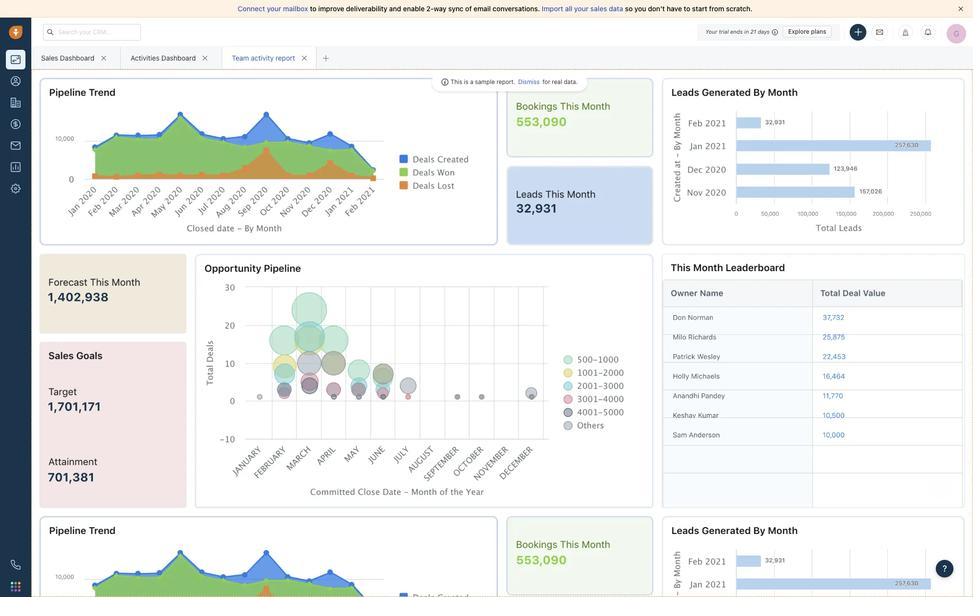 Task type: describe. For each thing, give the bounding box(es) containing it.
from
[[709, 4, 724, 13]]

data
[[609, 4, 623, 13]]

your trial ends in 21 days
[[706, 28, 770, 35]]

conversations.
[[493, 4, 540, 13]]

explore plans link
[[783, 26, 832, 38]]

explore plans
[[788, 28, 826, 35]]

a
[[470, 78, 473, 86]]

explore
[[788, 28, 810, 35]]

days
[[758, 28, 770, 35]]

so
[[625, 4, 633, 13]]

import all your sales data link
[[542, 4, 625, 13]]

way
[[434, 4, 447, 13]]

trial
[[719, 28, 729, 35]]

dashboard for sales dashboard
[[60, 54, 94, 62]]

activities
[[131, 54, 159, 62]]

import
[[542, 4, 563, 13]]

your
[[706, 28, 717, 35]]

1 your from the left
[[267, 4, 281, 13]]

this is a sample report. dismiss for real data.
[[451, 78, 578, 86]]

email image
[[876, 28, 883, 36]]

data.
[[564, 78, 578, 86]]

2 your from the left
[[574, 4, 589, 13]]

in
[[744, 28, 749, 35]]

ends
[[730, 28, 743, 35]]

21
[[751, 28, 756, 35]]

have
[[667, 4, 682, 13]]

is
[[464, 78, 469, 86]]

you
[[635, 4, 646, 13]]

mailbox
[[283, 4, 308, 13]]

1 to from the left
[[310, 4, 317, 13]]

sync
[[448, 4, 464, 13]]

dismiss button
[[515, 77, 543, 87]]



Task type: vqa. For each thing, say whether or not it's contained in the screenshot.
"Explore"
yes



Task type: locate. For each thing, give the bounding box(es) containing it.
plans
[[811, 28, 826, 35]]

start
[[692, 4, 707, 13]]

sales dashboard
[[41, 54, 94, 62]]

2 dashboard from the left
[[161, 54, 196, 62]]

close image
[[959, 6, 963, 11]]

connect your mailbox to improve deliverability and enable 2-way sync of email conversations. import all your sales data so you don't have to start from scratch.
[[238, 4, 753, 13]]

this
[[451, 78, 462, 86]]

real
[[552, 78, 562, 86]]

of
[[465, 4, 472, 13]]

dashboard for activities dashboard
[[161, 54, 196, 62]]

connect
[[238, 4, 265, 13]]

phone image
[[11, 561, 21, 571]]

enable
[[403, 4, 425, 13]]

team activity report
[[232, 54, 295, 62]]

to left start
[[684, 4, 690, 13]]

1 horizontal spatial your
[[574, 4, 589, 13]]

don't
[[648, 4, 665, 13]]

1 dashboard from the left
[[60, 54, 94, 62]]

dismiss
[[518, 78, 540, 86]]

Search your CRM... text field
[[43, 24, 141, 40]]

1 horizontal spatial dashboard
[[161, 54, 196, 62]]

report
[[276, 54, 295, 62]]

activity
[[251, 54, 274, 62]]

sales
[[41, 54, 58, 62]]

freshworks switcher image
[[11, 583, 21, 592]]

your left mailbox at the left of page
[[267, 4, 281, 13]]

2 to from the left
[[684, 4, 690, 13]]

1 horizontal spatial to
[[684, 4, 690, 13]]

dashboard
[[60, 54, 94, 62], [161, 54, 196, 62]]

improve
[[318, 4, 344, 13]]

report.
[[497, 78, 515, 86]]

deliverability
[[346, 4, 387, 13]]

activities dashboard
[[131, 54, 196, 62]]

0 horizontal spatial dashboard
[[60, 54, 94, 62]]

2-
[[427, 4, 434, 13]]

connect your mailbox link
[[238, 4, 310, 13]]

dashboard right sales
[[60, 54, 94, 62]]

and
[[389, 4, 401, 13]]

0 horizontal spatial your
[[267, 4, 281, 13]]

your
[[267, 4, 281, 13], [574, 4, 589, 13]]

email
[[474, 4, 491, 13]]

scratch.
[[726, 4, 753, 13]]

team
[[232, 54, 249, 62]]

phone element
[[6, 556, 25, 575]]

to right mailbox at the left of page
[[310, 4, 317, 13]]

for
[[543, 78, 550, 86]]

your right all
[[574, 4, 589, 13]]

to
[[310, 4, 317, 13], [684, 4, 690, 13]]

0 horizontal spatial to
[[310, 4, 317, 13]]

all
[[565, 4, 572, 13]]

sales
[[590, 4, 607, 13]]

dashboard right activities
[[161, 54, 196, 62]]

sample
[[475, 78, 495, 86]]



